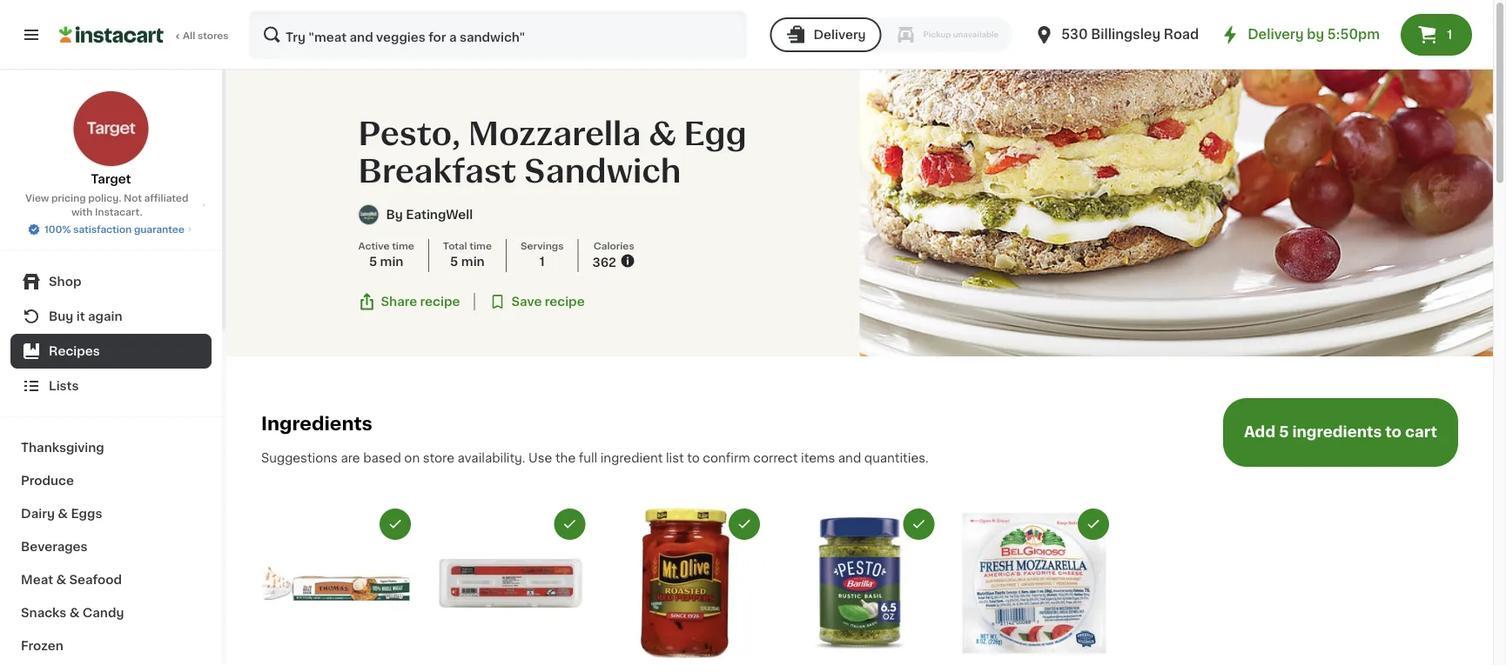 Task type: describe. For each thing, give the bounding box(es) containing it.
total
[[443, 242, 467, 251]]

view
[[25, 194, 49, 203]]

unselect item image for fifth 'product' group from right
[[387, 517, 403, 533]]

delivery by 5:50pm link
[[1220, 24, 1380, 45]]

total time 5 min
[[443, 242, 492, 268]]

5 for total time 5 min
[[450, 256, 458, 268]]

3 product group from the left
[[610, 509, 760, 666]]

5 inside button
[[1279, 425, 1289, 440]]

view pricing policy. not affiliated with instacart.
[[25, 194, 188, 217]]

min for total time 5 min
[[461, 256, 485, 268]]

1 button
[[1401, 14, 1472, 56]]

affiliated
[[144, 194, 188, 203]]

active time 5 min
[[358, 242, 414, 268]]

by eatingwell
[[386, 209, 473, 221]]

share
[[381, 296, 417, 308]]

pesto, mozzarella & egg breakfast sandwich image
[[860, 70, 1493, 357]]

dairy
[[21, 508, 55, 521]]

instacart logo image
[[59, 24, 164, 45]]

active
[[358, 242, 390, 251]]

& for seafood
[[56, 575, 66, 587]]

Search field
[[251, 12, 746, 57]]

recipes
[[49, 346, 100, 358]]

frozen
[[21, 641, 63, 653]]

1 inside button
[[1447, 29, 1452, 41]]

quantities.
[[864, 453, 929, 465]]

all stores
[[183, 31, 229, 40]]

store
[[423, 453, 454, 465]]

not
[[124, 194, 142, 203]]

with
[[71, 208, 93, 217]]

unselect item image for third 'product' group from the right
[[737, 517, 752, 533]]

sandwich
[[524, 156, 681, 187]]

pricing
[[51, 194, 86, 203]]

recipes link
[[10, 334, 212, 369]]

billingsley
[[1091, 28, 1161, 41]]

share recipe button
[[358, 294, 460, 311]]

thanksgiving
[[21, 442, 104, 454]]

buy
[[49, 311, 73, 323]]

eggs
[[71, 508, 102, 521]]

5:50pm
[[1327, 28, 1380, 41]]

full
[[579, 453, 597, 465]]

are
[[341, 453, 360, 465]]

100%
[[44, 225, 71, 235]]

road
[[1164, 28, 1199, 41]]

egg
[[684, 119, 747, 150]]

2 product group from the left
[[436, 509, 585, 666]]

beverages link
[[10, 531, 212, 564]]

recipe for share recipe
[[420, 296, 460, 308]]

cart
[[1405, 425, 1437, 440]]

by
[[1307, 28, 1324, 41]]

snacks & candy
[[21, 608, 124, 620]]

based
[[363, 453, 401, 465]]

shop link
[[10, 265, 212, 299]]

snacks
[[21, 608, 66, 620]]

and
[[838, 453, 861, 465]]

buy it again link
[[10, 299, 212, 334]]

unselect item image for 2nd 'product' group
[[562, 517, 578, 533]]

list
[[666, 453, 684, 465]]

snacks & candy link
[[10, 597, 212, 630]]

save recipe
[[511, 296, 585, 308]]

produce link
[[10, 465, 212, 498]]

it
[[76, 311, 85, 323]]

time for total time 5 min
[[470, 242, 492, 251]]

suggestions
[[261, 453, 338, 465]]

items
[[801, 453, 835, 465]]

recipe for save recipe
[[545, 296, 585, 308]]

guarantee
[[134, 225, 184, 235]]

availability.
[[458, 453, 525, 465]]

5 product group from the left
[[959, 509, 1109, 666]]

ingredient
[[600, 453, 663, 465]]

servings 1
[[521, 242, 564, 268]]

produce
[[21, 475, 74, 488]]

delivery for delivery
[[814, 29, 866, 41]]

530 billingsley road
[[1062, 28, 1199, 41]]

meat & seafood
[[21, 575, 122, 587]]

& for eggs
[[58, 508, 68, 521]]

policy.
[[88, 194, 121, 203]]

beverages
[[21, 541, 88, 554]]

& inside pesto, mozzarella & egg breakfast sandwich
[[649, 119, 676, 150]]

1 product group from the left
[[261, 509, 411, 666]]

5 for active time 5 min
[[369, 256, 377, 268]]

on
[[404, 453, 420, 465]]

correct
[[753, 453, 798, 465]]

thanksgiving link
[[10, 432, 212, 465]]

100% satisfaction guarantee
[[44, 225, 184, 235]]

view pricing policy. not affiliated with instacart. link
[[14, 192, 208, 219]]

frozen link
[[10, 630, 212, 663]]



Task type: locate. For each thing, give the bounding box(es) containing it.
shop
[[49, 276, 81, 288]]

pesto,
[[358, 119, 461, 150]]

& left 'eggs'
[[58, 508, 68, 521]]

time right 'active'
[[392, 242, 414, 251]]

100% satisfaction guarantee button
[[27, 219, 195, 237]]

1 unselect item image from the left
[[387, 517, 403, 533]]

to left cart
[[1385, 425, 1402, 440]]

unselect item image
[[387, 517, 403, 533], [562, 517, 578, 533], [1086, 517, 1101, 533]]

2 horizontal spatial unselect item image
[[1086, 517, 1101, 533]]

recipe right save at the left top
[[545, 296, 585, 308]]

0 vertical spatial to
[[1385, 425, 1402, 440]]

2 min from the left
[[461, 256, 485, 268]]

lists link
[[10, 369, 212, 404]]

1 horizontal spatial time
[[470, 242, 492, 251]]

time for active time 5 min
[[392, 242, 414, 251]]

dairy & eggs link
[[10, 498, 212, 531]]

unselect item image down quantities.
[[911, 517, 927, 533]]

& left candy at the left bottom of page
[[69, 608, 80, 620]]

recipe right share
[[420, 296, 460, 308]]

5 inside active time 5 min
[[369, 256, 377, 268]]

min
[[380, 256, 403, 268], [461, 256, 485, 268]]

time right total
[[470, 242, 492, 251]]

unselect item image
[[737, 517, 752, 533], [911, 517, 927, 533]]

0 horizontal spatial 5
[[369, 256, 377, 268]]

recipe inside share recipe 'button'
[[420, 296, 460, 308]]

seafood
[[69, 575, 122, 587]]

delivery by 5:50pm
[[1248, 28, 1380, 41]]

1 min from the left
[[380, 256, 403, 268]]

time inside active time 5 min
[[392, 242, 414, 251]]

ingredients
[[261, 415, 373, 433]]

1 horizontal spatial unselect item image
[[562, 517, 578, 533]]

min down 'active'
[[380, 256, 403, 268]]

1
[[1447, 29, 1452, 41], [540, 256, 545, 268]]

target link
[[73, 91, 149, 188]]

1 vertical spatial 1
[[540, 256, 545, 268]]

1 horizontal spatial 1
[[1447, 29, 1452, 41]]

share recipe
[[381, 296, 460, 308]]

2 time from the left
[[470, 242, 492, 251]]

0 horizontal spatial 1
[[540, 256, 545, 268]]

1 horizontal spatial unselect item image
[[911, 517, 927, 533]]

0 horizontal spatial recipe
[[420, 296, 460, 308]]

to right list
[[687, 453, 700, 465]]

0 horizontal spatial min
[[380, 256, 403, 268]]

1 horizontal spatial to
[[1385, 425, 1402, 440]]

1 horizontal spatial delivery
[[1248, 28, 1304, 41]]

5 down total
[[450, 256, 458, 268]]

5 right add
[[1279, 425, 1289, 440]]

add
[[1244, 425, 1276, 440]]

time inside "total time 5 min"
[[470, 242, 492, 251]]

530 billingsley road button
[[1034, 10, 1199, 59]]

stores
[[198, 31, 229, 40]]

dairy & eggs
[[21, 508, 102, 521]]

breakfast
[[358, 156, 516, 187]]

5
[[369, 256, 377, 268], [450, 256, 458, 268], [1279, 425, 1289, 440]]

1 horizontal spatial recipe
[[545, 296, 585, 308]]

unselect item image for 1st 'product' group from right
[[1086, 517, 1101, 533]]

ingredients
[[1292, 425, 1382, 440]]

save recipe button
[[489, 294, 585, 311]]

again
[[88, 311, 122, 323]]

530
[[1062, 28, 1088, 41]]

pesto, mozzarella & egg breakfast sandwich
[[358, 119, 747, 187]]

1 recipe from the left
[[420, 296, 460, 308]]

2 unselect item image from the left
[[562, 517, 578, 533]]

time
[[392, 242, 414, 251], [470, 242, 492, 251]]

delivery inside delivery by 5:50pm link
[[1248, 28, 1304, 41]]

1 vertical spatial to
[[687, 453, 700, 465]]

to
[[1385, 425, 1402, 440], [687, 453, 700, 465]]

min inside "total time 5 min"
[[461, 256, 485, 268]]

2 horizontal spatial 5
[[1279, 425, 1289, 440]]

5 down 'active'
[[369, 256, 377, 268]]

the
[[555, 453, 576, 465]]

target
[[91, 173, 131, 185]]

by
[[386, 209, 403, 221]]

0 horizontal spatial to
[[687, 453, 700, 465]]

& right meat
[[56, 575, 66, 587]]

all
[[183, 31, 195, 40]]

&
[[649, 119, 676, 150], [58, 508, 68, 521], [56, 575, 66, 587], [69, 608, 80, 620]]

min down total
[[461, 256, 485, 268]]

1 inside servings 1
[[540, 256, 545, 268]]

0 horizontal spatial delivery
[[814, 29, 866, 41]]

lists
[[49, 380, 79, 393]]

service type group
[[770, 17, 1013, 52]]

5 inside "total time 5 min"
[[450, 256, 458, 268]]

product group
[[261, 509, 411, 666], [436, 509, 585, 666], [610, 509, 760, 666], [785, 509, 935, 666], [959, 509, 1109, 666]]

suggestions are based on store availability. use the full ingredient list to confirm correct items and quantities.
[[261, 453, 929, 465]]

3 unselect item image from the left
[[1086, 517, 1101, 533]]

delivery for delivery by 5:50pm
[[1248, 28, 1304, 41]]

target logo image
[[73, 91, 149, 167]]

all stores link
[[59, 10, 230, 59]]

candy
[[83, 608, 124, 620]]

calories
[[593, 242, 634, 251]]

0 horizontal spatial time
[[392, 242, 414, 251]]

recipe
[[420, 296, 460, 308], [545, 296, 585, 308]]

instacart.
[[95, 208, 142, 217]]

1 horizontal spatial min
[[461, 256, 485, 268]]

delivery button
[[770, 17, 882, 52]]

eatingwell
[[406, 209, 473, 221]]

use
[[528, 453, 552, 465]]

to inside button
[[1385, 425, 1402, 440]]

delivery inside 'delivery' button
[[814, 29, 866, 41]]

2 recipe from the left
[[545, 296, 585, 308]]

meat & seafood link
[[10, 564, 212, 597]]

add 5 ingredients to cart button
[[1223, 399, 1458, 467]]

save
[[511, 296, 542, 308]]

2 unselect item image from the left
[[911, 517, 927, 533]]

4 product group from the left
[[785, 509, 935, 666]]

meat
[[21, 575, 53, 587]]

recipe inside save recipe button
[[545, 296, 585, 308]]

0 horizontal spatial unselect item image
[[387, 517, 403, 533]]

None search field
[[249, 10, 747, 59]]

confirm
[[703, 453, 750, 465]]

delivery
[[1248, 28, 1304, 41], [814, 29, 866, 41]]

& for candy
[[69, 608, 80, 620]]

unselect item image for fourth 'product' group from the left
[[911, 517, 927, 533]]

servings
[[521, 242, 564, 251]]

buy it again
[[49, 311, 122, 323]]

362
[[592, 257, 616, 269]]

unselect item image down confirm
[[737, 517, 752, 533]]

0 vertical spatial 1
[[1447, 29, 1452, 41]]

mozzarella
[[468, 119, 641, 150]]

1 time from the left
[[392, 242, 414, 251]]

1 horizontal spatial 5
[[450, 256, 458, 268]]

min for active time 5 min
[[380, 256, 403, 268]]

& left egg
[[649, 119, 676, 150]]

min inside active time 5 min
[[380, 256, 403, 268]]

0 horizontal spatial unselect item image
[[737, 517, 752, 533]]

1 unselect item image from the left
[[737, 517, 752, 533]]



Task type: vqa. For each thing, say whether or not it's contained in the screenshot.
Shop link
yes



